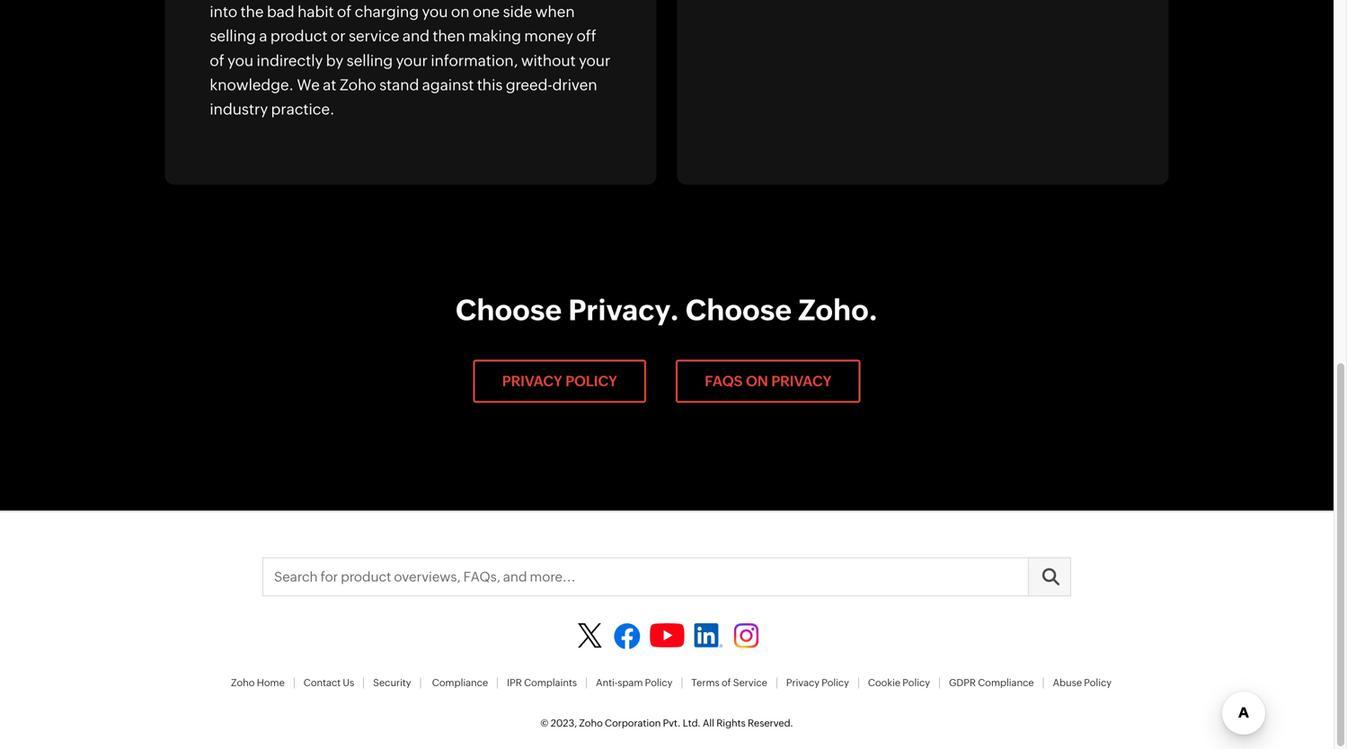 Task type: describe. For each thing, give the bounding box(es) containing it.
2 compliance from the left
[[978, 678, 1034, 689]]

ipr complaints
[[507, 678, 577, 689]]

0 horizontal spatial privacy policy
[[502, 373, 617, 390]]

faqs on privacy
[[705, 373, 832, 390]]

anti-spam policy link
[[596, 678, 673, 689]]

abuse
[[1053, 678, 1082, 689]]

anti-spam policy
[[596, 678, 673, 689]]

zoho.
[[798, 294, 878, 327]]

of
[[722, 678, 731, 689]]

faqs on privacy link
[[676, 360, 860, 403]]

ltd.
[[683, 718, 701, 729]]

gdpr compliance link
[[949, 678, 1034, 689]]

cookie policy link
[[868, 678, 930, 689]]

1 horizontal spatial privacy policy
[[786, 678, 849, 689]]

© 2023, zoho corporation pvt. ltd. all rights reserved.
[[540, 718, 793, 729]]

zoho home
[[231, 678, 285, 689]]

compliance link
[[432, 678, 488, 689]]

policy right spam at left bottom
[[645, 678, 673, 689]]

cookie
[[868, 678, 901, 689]]

rights
[[717, 718, 746, 729]]

service
[[733, 678, 768, 689]]

Search for product overviews, FAQs, and more... text field
[[263, 558, 1071, 596]]

policy for abuse policy link
[[1084, 678, 1112, 689]]

corporation
[[605, 718, 661, 729]]

1 vertical spatial zoho
[[579, 718, 603, 729]]

©
[[540, 718, 549, 729]]

complaints
[[524, 678, 577, 689]]

1 horizontal spatial privacy policy link
[[786, 678, 849, 689]]

ipr complaints link
[[507, 678, 577, 689]]

policy for right privacy policy 'link'
[[822, 678, 849, 689]]

privacy.
[[568, 294, 679, 327]]

contact us link
[[304, 678, 354, 689]]



Task type: vqa. For each thing, say whether or not it's contained in the screenshot.
Voice on the left of page
no



Task type: locate. For each thing, give the bounding box(es) containing it.
1 compliance from the left
[[432, 678, 488, 689]]

privacy policy
[[502, 373, 617, 390], [786, 678, 849, 689]]

0 vertical spatial zoho
[[231, 678, 255, 689]]

us
[[343, 678, 354, 689]]

1 horizontal spatial compliance
[[978, 678, 1034, 689]]

abuse policy link
[[1053, 678, 1112, 689]]

privacy for the topmost privacy policy 'link'
[[502, 373, 562, 390]]

policy for cookie policy link at the bottom of the page
[[903, 678, 930, 689]]

2023,
[[551, 718, 577, 729]]

ipr
[[507, 678, 522, 689]]

faqs
[[705, 373, 743, 390]]

on
[[746, 373, 768, 390]]

pvt.
[[663, 718, 681, 729]]

policy inside 'link'
[[566, 373, 617, 390]]

policy
[[566, 373, 617, 390], [645, 678, 673, 689], [822, 678, 849, 689], [903, 678, 930, 689], [1084, 678, 1112, 689]]

policy right cookie
[[903, 678, 930, 689]]

1 horizontal spatial zoho
[[579, 718, 603, 729]]

choose
[[456, 294, 562, 327], [686, 294, 792, 327]]

spam
[[618, 678, 643, 689]]

gdpr compliance
[[949, 678, 1034, 689]]

zoho
[[231, 678, 255, 689], [579, 718, 603, 729]]

privacy inside 'link'
[[502, 373, 562, 390]]

0 horizontal spatial choose
[[456, 294, 562, 327]]

zoho right 2023,
[[579, 718, 603, 729]]

compliance left ipr
[[432, 678, 488, 689]]

terms
[[692, 678, 720, 689]]

2 choose from the left
[[686, 294, 792, 327]]

1 horizontal spatial choose
[[686, 294, 792, 327]]

0 vertical spatial privacy policy link
[[473, 360, 646, 403]]

compliance
[[432, 678, 488, 689], [978, 678, 1034, 689]]

policy for the topmost privacy policy 'link'
[[566, 373, 617, 390]]

0 horizontal spatial zoho
[[231, 678, 255, 689]]

choose privacy. choose zoho.
[[456, 294, 878, 327]]

1 vertical spatial privacy policy link
[[786, 678, 849, 689]]

0 vertical spatial privacy policy
[[502, 373, 617, 390]]

terms of service link
[[692, 678, 768, 689]]

policy right 'abuse'
[[1084, 678, 1112, 689]]

privacy
[[502, 373, 562, 390], [771, 373, 832, 390], [786, 678, 820, 689]]

zoho left the home
[[231, 678, 255, 689]]

security
[[373, 678, 411, 689]]

security link
[[373, 678, 411, 689]]

anti-
[[596, 678, 618, 689]]

home
[[257, 678, 285, 689]]

policy left cookie
[[822, 678, 849, 689]]

privacy policy link
[[473, 360, 646, 403], [786, 678, 849, 689]]

contact us
[[304, 678, 354, 689]]

contact
[[304, 678, 341, 689]]

reserved.
[[748, 718, 793, 729]]

abuse policy
[[1053, 678, 1112, 689]]

terms of service
[[692, 678, 768, 689]]

1 choose from the left
[[456, 294, 562, 327]]

compliance right "gdpr"
[[978, 678, 1034, 689]]

privacy for right privacy policy 'link'
[[786, 678, 820, 689]]

all
[[703, 718, 715, 729]]

0 horizontal spatial privacy policy link
[[473, 360, 646, 403]]

policy down privacy.
[[566, 373, 617, 390]]

gdpr
[[949, 678, 976, 689]]

1 vertical spatial privacy policy
[[786, 678, 849, 689]]

zoho home link
[[231, 678, 285, 689]]

0 horizontal spatial compliance
[[432, 678, 488, 689]]

cookie policy
[[868, 678, 930, 689]]



